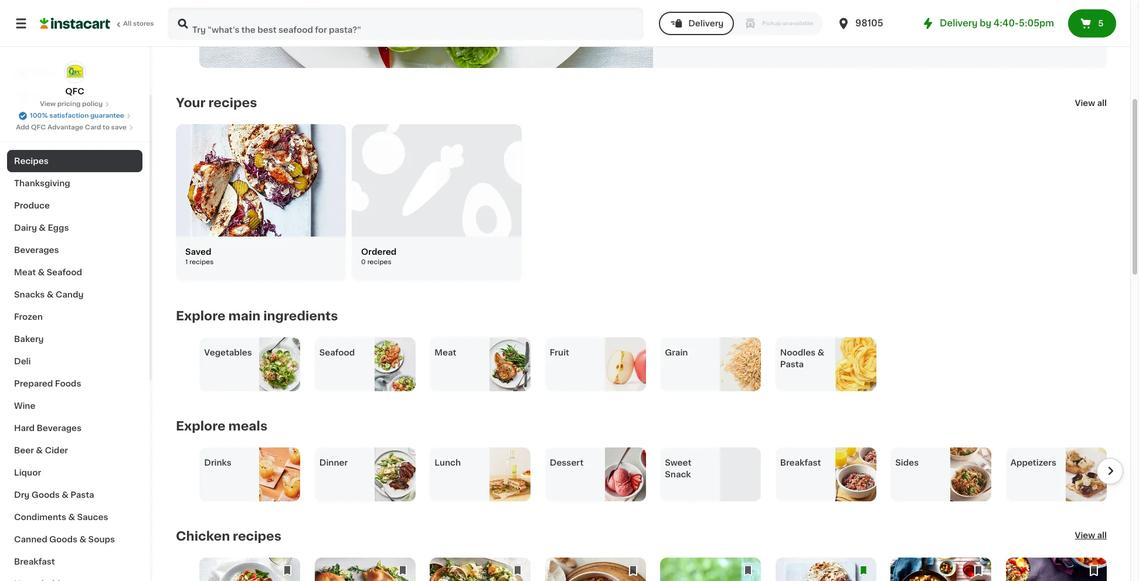 Task type: describe. For each thing, give the bounding box(es) containing it.
by
[[980, 19, 992, 28]]

recipes right your
[[209, 97, 257, 109]]

eggs
[[48, 224, 69, 232]]

all for chicken recipes
[[1098, 532, 1108, 540]]

recipes inside ordered 0 recipes
[[368, 259, 392, 266]]

satisfaction
[[49, 113, 89, 119]]

chicken recipes
[[176, 531, 282, 543]]

0
[[361, 259, 366, 266]]

guarantee
[[90, 113, 124, 119]]

snacks & candy link
[[7, 284, 143, 306]]

0 vertical spatial beverages
[[14, 246, 59, 255]]

view all link for your recipes
[[1076, 97, 1108, 109]]

6 recipe card group from the left
[[776, 558, 877, 582]]

deli
[[14, 358, 31, 366]]

wine
[[14, 402, 35, 411]]

5:05pm
[[1020, 19, 1055, 28]]

canned
[[14, 536, 47, 544]]

all stores link
[[40, 7, 155, 40]]

ordered 0 recipes
[[361, 248, 397, 266]]

your
[[176, 97, 206, 109]]

delivery by 4:40-5:05pm
[[940, 19, 1055, 28]]

explore main ingredients
[[176, 310, 338, 323]]

meat for meat & seafood
[[14, 269, 36, 277]]

dry goods & pasta
[[14, 492, 94, 500]]

sauces
[[77, 514, 108, 522]]

view all for chicken recipes
[[1076, 532, 1108, 540]]

fruit
[[550, 349, 570, 357]]

fruit link
[[545, 338, 646, 392]]

1 horizontal spatial qfc
[[65, 87, 84, 96]]

instacart logo image
[[40, 16, 110, 31]]

5 recipe card group from the left
[[661, 558, 762, 582]]

recipes inside saved 1 recipes
[[190, 259, 214, 266]]

delivery for delivery
[[689, 19, 724, 28]]

add qfc advantage card to save
[[16, 124, 127, 131]]

sides
[[896, 459, 919, 468]]

policy
[[82, 101, 103, 107]]

hard
[[14, 425, 35, 433]]

stores
[[133, 21, 154, 27]]

wine link
[[7, 395, 143, 418]]

meat link
[[430, 338, 531, 392]]

view all for your recipes
[[1076, 99, 1108, 107]]

again
[[59, 92, 83, 100]]

appetizers link
[[1006, 448, 1107, 502]]

thanksgiving
[[14, 180, 70, 188]]

liquor link
[[7, 462, 143, 485]]

dinner
[[320, 459, 348, 468]]

dessert link
[[545, 448, 646, 502]]

recipes right chicken
[[233, 531, 282, 543]]

hard beverages link
[[7, 418, 143, 440]]

98105
[[856, 19, 884, 28]]

lunch
[[435, 459, 461, 468]]

meals
[[229, 421, 268, 433]]

advantage
[[48, 124, 83, 131]]

beer & cider
[[14, 447, 68, 455]]

5
[[1099, 19, 1104, 28]]

1 vertical spatial breakfast
[[14, 558, 55, 567]]

seafood inside seafood link
[[320, 349, 355, 357]]

sweet snack
[[665, 459, 692, 479]]

meat & seafood
[[14, 269, 82, 277]]

condiments & sauces
[[14, 514, 108, 522]]

delivery for delivery by 4:40-5:05pm
[[940, 19, 978, 28]]

candy
[[56, 291, 84, 299]]

prepared foods link
[[7, 373, 143, 395]]

dairy
[[14, 224, 37, 232]]

vegetables
[[204, 349, 252, 357]]

shop
[[33, 69, 55, 77]]

ingredients
[[264, 310, 338, 323]]

& for condiments
[[68, 514, 75, 522]]

buy it again
[[33, 92, 83, 100]]

thanksgiving link
[[7, 172, 143, 195]]

& for noodles
[[818, 349, 825, 357]]

view pricing policy
[[40, 101, 103, 107]]

frozen link
[[7, 306, 143, 329]]

save
[[111, 124, 127, 131]]

dinner link
[[315, 448, 416, 502]]

drinks
[[204, 459, 232, 468]]

dairy & eggs link
[[7, 217, 143, 239]]

lists
[[33, 116, 53, 124]]

explore for explore meals
[[176, 421, 226, 433]]

1 vertical spatial pasta
[[71, 492, 94, 500]]

saved
[[185, 248, 211, 256]]

soups
[[88, 536, 115, 544]]

1 vertical spatial beverages
[[37, 425, 82, 433]]

service type group
[[659, 12, 823, 35]]

it
[[51, 92, 57, 100]]

vegetables link
[[200, 338, 300, 392]]

buy
[[33, 92, 49, 100]]

100%
[[30, 113, 48, 119]]

lunch link
[[430, 448, 531, 502]]

deli link
[[7, 351, 143, 373]]

view for chicken recipes
[[1076, 532, 1096, 540]]

drinks link
[[200, 448, 300, 502]]

noodles
[[781, 349, 816, 357]]

delivery by 4:40-5:05pm link
[[922, 16, 1055, 31]]

hot chicken tacos with white sauce slaw image
[[176, 124, 346, 237]]

appetizers
[[1011, 459, 1057, 468]]



Task type: vqa. For each thing, say whether or not it's contained in the screenshot.
Bakery link
yes



Task type: locate. For each thing, give the bounding box(es) containing it.
chicken
[[176, 531, 230, 543]]

0 vertical spatial explore
[[176, 310, 226, 323]]

beverages link
[[7, 239, 143, 262]]

qfc logo image
[[64, 61, 86, 83]]

goods inside dry goods & pasta link
[[32, 492, 60, 500]]

recipe card group
[[200, 558, 300, 582], [315, 558, 416, 582], [430, 558, 531, 582], [545, 558, 646, 582], [661, 558, 762, 582], [776, 558, 877, 582], [891, 558, 992, 582], [1006, 558, 1107, 582]]

view for your recipes
[[1076, 99, 1096, 107]]

foods
[[55, 380, 81, 388]]

0 vertical spatial meat
[[14, 269, 36, 277]]

1 vertical spatial seafood
[[320, 349, 355, 357]]

breakfast inside the item carousel region
[[781, 459, 822, 468]]

7 recipe card group from the left
[[891, 558, 992, 582]]

1
[[185, 259, 188, 266]]

& left sauces
[[68, 514, 75, 522]]

recipes down "saved"
[[190, 259, 214, 266]]

seafood link
[[315, 338, 416, 392]]

0 vertical spatial seafood
[[47, 269, 82, 277]]

0 horizontal spatial breakfast link
[[7, 551, 143, 574]]

4 recipe card group from the left
[[545, 558, 646, 582]]

1 vertical spatial qfc
[[31, 124, 46, 131]]

meat
[[14, 269, 36, 277], [435, 349, 457, 357]]

& right noodles at right
[[818, 349, 825, 357]]

2 explore from the top
[[176, 421, 226, 433]]

4:40-
[[994, 19, 1020, 28]]

qfc up view pricing policy "link"
[[65, 87, 84, 96]]

view all link
[[1076, 97, 1108, 109], [1076, 530, 1108, 544]]

canned goods & soups link
[[7, 529, 143, 551]]

seafood
[[47, 269, 82, 277], [320, 349, 355, 357]]

beverages down dairy & eggs
[[14, 246, 59, 255]]

ordered
[[361, 248, 397, 256]]

goods for dry
[[32, 492, 60, 500]]

98105 button
[[837, 7, 908, 40]]

0 horizontal spatial meat
[[14, 269, 36, 277]]

1 horizontal spatial meat
[[435, 349, 457, 357]]

delivery inside "button"
[[689, 19, 724, 28]]

add qfc advantage card to save link
[[16, 123, 134, 133]]

1 horizontal spatial delivery
[[940, 19, 978, 28]]

card
[[85, 124, 101, 131]]

produce link
[[7, 195, 143, 217]]

None search field
[[168, 7, 644, 40]]

& up condiments & sauces
[[62, 492, 69, 500]]

cider
[[45, 447, 68, 455]]

condiments
[[14, 514, 66, 522]]

seafood down ingredients
[[320, 349, 355, 357]]

prepared foods
[[14, 380, 81, 388]]

explore left main
[[176, 310, 226, 323]]

view inside "link"
[[40, 101, 56, 107]]

recipes down the ordered
[[368, 259, 392, 266]]

view all
[[1076, 99, 1108, 107], [1076, 532, 1108, 540]]

frozen
[[14, 313, 43, 321]]

goods for canned
[[49, 536, 78, 544]]

dry goods & pasta link
[[7, 485, 143, 507]]

& for dairy
[[39, 224, 46, 232]]

all
[[123, 21, 132, 27]]

1 vertical spatial all
[[1098, 532, 1108, 540]]

saved 1 recipes
[[185, 248, 214, 266]]

grain link
[[661, 338, 762, 392]]

delivery
[[940, 19, 978, 28], [689, 19, 724, 28]]

explore up drinks
[[176, 421, 226, 433]]

0 vertical spatial view all link
[[1076, 97, 1108, 109]]

1 vertical spatial goods
[[49, 536, 78, 544]]

1 view all from the top
[[1076, 99, 1108, 107]]

0 vertical spatial view all
[[1076, 99, 1108, 107]]

noodles & pasta link
[[776, 338, 877, 392]]

& for meat
[[38, 269, 45, 277]]

qfc link
[[64, 61, 86, 97]]

& left candy
[[47, 291, 54, 299]]

& left soups
[[80, 536, 86, 544]]

3 recipe card group from the left
[[430, 558, 531, 582]]

pasta
[[781, 361, 804, 369], [71, 492, 94, 500]]

0 vertical spatial breakfast link
[[776, 448, 877, 502]]

1 recipe card group from the left
[[200, 558, 300, 582]]

pasta up condiments & sauces link
[[71, 492, 94, 500]]

meat for meat
[[435, 349, 457, 357]]

goods down condiments & sauces
[[49, 536, 78, 544]]

recipes
[[209, 97, 257, 109], [190, 259, 214, 266], [368, 259, 392, 266], [233, 531, 282, 543]]

view all link for chicken recipes
[[1076, 530, 1108, 544]]

2 view all link from the top
[[1076, 530, 1108, 544]]

beverages
[[14, 246, 59, 255], [37, 425, 82, 433]]

1 explore from the top
[[176, 310, 226, 323]]

sides link
[[891, 448, 992, 502]]

2 all from the top
[[1098, 532, 1108, 540]]

1 vertical spatial breakfast link
[[7, 551, 143, 574]]

seafood up candy
[[47, 269, 82, 277]]

bakery link
[[7, 329, 143, 351]]

2 view all from the top
[[1076, 532, 1108, 540]]

meat & seafood link
[[7, 262, 143, 284]]

pricing
[[57, 101, 81, 107]]

view pricing policy link
[[40, 100, 110, 109]]

your recipes
[[176, 97, 257, 109]]

bakery
[[14, 336, 44, 344]]

grain
[[665, 349, 688, 357]]

seafood inside meat & seafood link
[[47, 269, 82, 277]]

add
[[16, 124, 29, 131]]

1 vertical spatial view all link
[[1076, 530, 1108, 544]]

0 horizontal spatial qfc
[[31, 124, 46, 131]]

5 button
[[1069, 9, 1117, 38]]

beer & cider link
[[7, 440, 143, 462]]

recipes
[[14, 157, 49, 165]]

0 vertical spatial all
[[1098, 99, 1108, 107]]

breakfast link
[[776, 448, 877, 502], [7, 551, 143, 574]]

pasta inside 'noodles & pasta'
[[781, 361, 804, 369]]

beverages up cider
[[37, 425, 82, 433]]

main
[[229, 310, 261, 323]]

& inside 'noodles & pasta'
[[818, 349, 825, 357]]

dry
[[14, 492, 30, 500]]

1 view all link from the top
[[1076, 97, 1108, 109]]

2 recipe card group from the left
[[315, 558, 416, 582]]

0 vertical spatial qfc
[[65, 87, 84, 96]]

0 vertical spatial breakfast
[[781, 459, 822, 468]]

0 vertical spatial pasta
[[781, 361, 804, 369]]

canned goods & soups
[[14, 536, 115, 544]]

all
[[1098, 99, 1108, 107], [1098, 532, 1108, 540]]

100% satisfaction guarantee button
[[18, 109, 131, 121]]

0 horizontal spatial delivery
[[689, 19, 724, 28]]

breakfast
[[781, 459, 822, 468], [14, 558, 55, 567]]

all for your recipes
[[1098, 99, 1108, 107]]

goods up the condiments
[[32, 492, 60, 500]]

Search field
[[169, 8, 643, 39]]

1 horizontal spatial pasta
[[781, 361, 804, 369]]

& for beer
[[36, 447, 43, 455]]

0 vertical spatial goods
[[32, 492, 60, 500]]

qfc down the lists
[[31, 124, 46, 131]]

explore for explore main ingredients
[[176, 310, 226, 323]]

produce
[[14, 202, 50, 210]]

goods
[[32, 492, 60, 500], [49, 536, 78, 544]]

& for snacks
[[47, 291, 54, 299]]

8 recipe card group from the left
[[1006, 558, 1107, 582]]

dairy & eggs
[[14, 224, 69, 232]]

beer
[[14, 447, 34, 455]]

all stores
[[123, 21, 154, 27]]

0 horizontal spatial pasta
[[71, 492, 94, 500]]

& up the snacks & candy
[[38, 269, 45, 277]]

0 horizontal spatial breakfast
[[14, 558, 55, 567]]

1 vertical spatial meat
[[435, 349, 457, 357]]

1 horizontal spatial breakfast
[[781, 459, 822, 468]]

condiments & sauces link
[[7, 507, 143, 529]]

1 all from the top
[[1098, 99, 1108, 107]]

prepared
[[14, 380, 53, 388]]

goods inside 'canned goods & soups' link
[[49, 536, 78, 544]]

& left eggs
[[39, 224, 46, 232]]

1 vertical spatial view all
[[1076, 532, 1108, 540]]

buy it again link
[[7, 84, 143, 108]]

1 horizontal spatial seafood
[[320, 349, 355, 357]]

& right beer
[[36, 447, 43, 455]]

explore meals
[[176, 421, 268, 433]]

0 horizontal spatial seafood
[[47, 269, 82, 277]]

snack
[[665, 471, 691, 479]]

1 horizontal spatial breakfast link
[[776, 448, 877, 502]]

1 vertical spatial explore
[[176, 421, 226, 433]]

item carousel region
[[176, 448, 1124, 502]]

pasta down noodles at right
[[781, 361, 804, 369]]

sweet snack link
[[661, 448, 762, 502]]

sweet
[[665, 459, 692, 468]]

to
[[103, 124, 110, 131]]

lists link
[[7, 108, 143, 131]]



